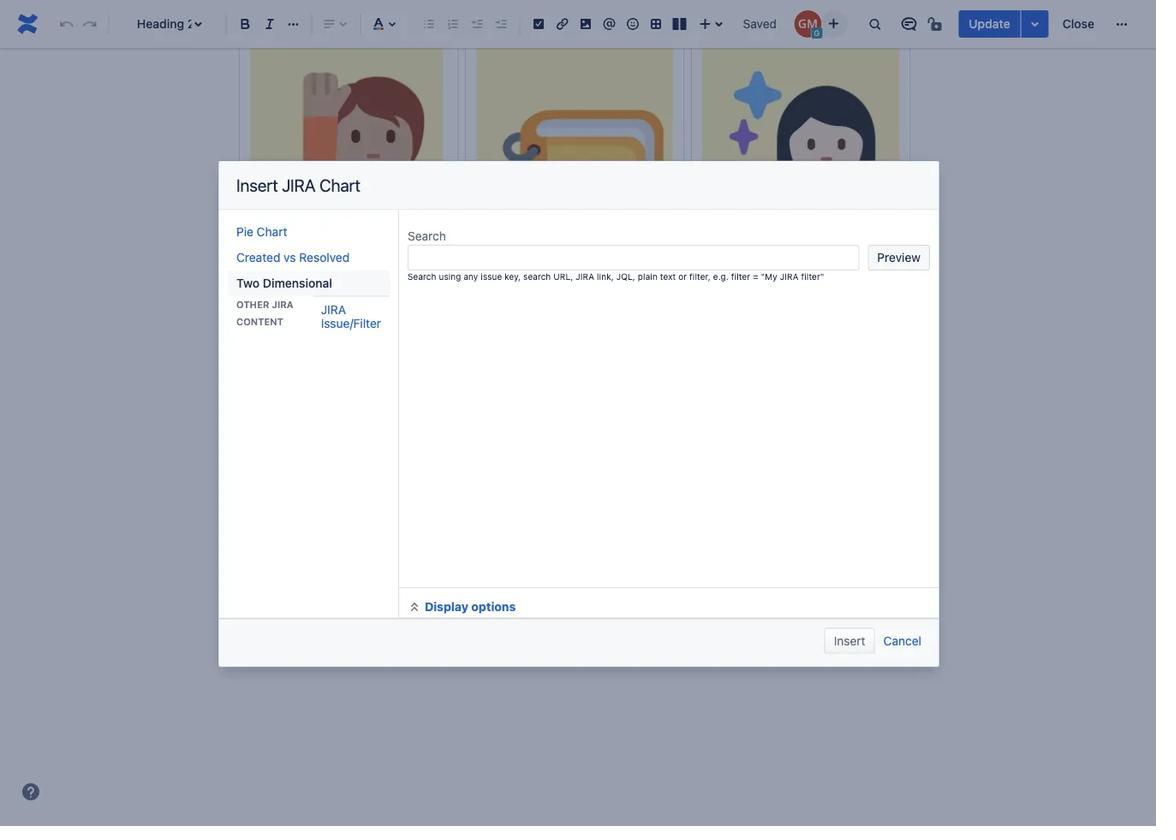 Task type: locate. For each thing, give the bounding box(es) containing it.
jql,
[[616, 271, 635, 281]]

published.
[[745, 386, 808, 402]]

to for news.
[[366, 386, 378, 402]]

and right news
[[479, 495, 502, 511]]

it
[[493, 386, 501, 402]]

share left news.
[[382, 386, 416, 402]]

1 vertical spatial team
[[668, 495, 699, 511]]

add for meeting notes
[[493, 290, 518, 306]]

0 horizontal spatial add
[[263, 286, 287, 302]]

here down "filter""
[[817, 290, 845, 307]]

blog inside create a blog post to share news and announcements with your team and company.
[[329, 495, 356, 511]]

pie chart
[[236, 224, 287, 238]]

jira issue/filter button
[[312, 297, 407, 336]]

news
[[444, 495, 476, 511]]

1 horizontal spatial team
[[668, 495, 699, 511]]

0 horizontal spatial chart
[[257, 224, 287, 238]]

pie
[[236, 224, 253, 238]]

share for news
[[406, 495, 440, 511]]

here
[[817, 290, 845, 307], [659, 386, 686, 402]]

1 horizontal spatial and
[[479, 495, 502, 511]]

meeting notes
[[523, 257, 626, 275]]

url,
[[553, 271, 573, 281]]

1 vertical spatial to
[[366, 386, 378, 402]]

0 vertical spatial post
[[335, 386, 362, 402]]

them
[[782, 290, 814, 307]]

create for create a blog post to share team news. it will automatically appear here once it's published.
[[249, 386, 290, 402]]

1 vertical spatial and
[[274, 518, 297, 534]]

1 horizontal spatial a
[[318, 495, 326, 511]]

1 vertical spatial share
[[406, 495, 440, 511]]

plain
[[638, 271, 658, 281]]

chart up pie chart button
[[319, 175, 360, 195]]

1 vertical spatial search
[[408, 271, 436, 281]]

link,
[[597, 271, 614, 281]]

notes
[[586, 257, 626, 275], [622, 290, 656, 306]]

2 vertical spatial to
[[390, 495, 403, 511]]

post for team
[[335, 386, 362, 402]]

0 horizontal spatial insert
[[236, 175, 278, 195]]

to for and
[[390, 495, 403, 511]]

add
[[263, 286, 287, 302], [493, 290, 518, 306]]

Main content area, start typing to enter text. text field
[[239, 0, 910, 703]]

chart
[[319, 175, 360, 195], [257, 224, 287, 238]]

0 vertical spatial share
[[382, 386, 416, 402]]

0 vertical spatial insert
[[236, 175, 278, 195]]

post inside create a blog post to share news and announcements with your team and company.
[[360, 495, 387, 511]]

1 horizontal spatial chart
[[319, 175, 360, 195]]

list
[[757, 290, 779, 307]]

team
[[419, 386, 450, 402], [668, 495, 699, 511]]

post
[[335, 386, 362, 402], [360, 495, 387, 511]]

blog up company. on the left
[[329, 495, 356, 511]]

for
[[355, 286, 372, 302]]

post for news
[[360, 495, 387, 511]]

0 vertical spatial search
[[408, 229, 446, 243]]

insert inside button
[[834, 634, 865, 648]]

create inside create a blog post to share news and announcements with your team and company.
[[274, 495, 315, 511]]

search up hires on the top of the page
[[408, 271, 436, 281]]

1 horizontal spatial here
[[817, 290, 845, 307]]

adjust update settings image
[[1025, 14, 1045, 34]]

giulia masi image
[[794, 10, 822, 38]]

0 horizontal spatial and
[[274, 518, 297, 534]]

team left news.
[[419, 386, 450, 402]]

0 horizontal spatial here
[[659, 386, 686, 402]]

=
[[753, 271, 758, 281]]

0 vertical spatial a
[[294, 386, 301, 402]]

your
[[637, 495, 664, 511]]

share left news
[[406, 495, 440, 511]]

will
[[504, 386, 524, 402]]

cancel link
[[883, 628, 921, 654]]

two
[[236, 276, 260, 290]]

display options link
[[408, 599, 516, 613]]

share
[[382, 386, 416, 402], [406, 495, 440, 511]]

"my
[[761, 271, 777, 281]]

goals
[[803, 257, 842, 276]]

0 vertical spatial here
[[817, 290, 845, 307]]

0 vertical spatial blog
[[304, 386, 331, 402]]

automatically
[[527, 386, 609, 402]]

to
[[552, 290, 565, 306], [366, 386, 378, 402], [390, 495, 403, 511]]

add for onboarding faqs
[[263, 286, 287, 302]]

jira issue/filter
[[321, 302, 381, 330]]

chart right pie
[[257, 224, 287, 238]]

insert up 'pie chart' at the top left of page
[[236, 175, 278, 195]]

1 vertical spatial insert
[[834, 634, 865, 648]]

jira
[[282, 175, 315, 195], [576, 271, 594, 281], [780, 271, 799, 281], [272, 299, 293, 310], [321, 302, 346, 316]]

faqs
[[374, 253, 412, 272]]

filter"
[[801, 271, 824, 281]]

team right your
[[668, 495, 699, 511]]

1 vertical spatial chart
[[257, 224, 287, 238]]

search
[[408, 229, 446, 243], [408, 271, 436, 281]]

created
[[236, 250, 280, 264]]

1 search from the top
[[408, 229, 446, 243]]

options
[[471, 599, 516, 613]]

2 search from the top
[[408, 271, 436, 281]]

issue
[[481, 271, 502, 281]]

here left once
[[659, 386, 686, 402]]

a inside create a blog post to share news and announcements with your team and company.
[[318, 495, 326, 511]]

announcements
[[506, 495, 604, 511]]

close
[[1063, 17, 1094, 31]]

1 horizontal spatial add
[[493, 290, 518, 306]]

1 vertical spatial a
[[318, 495, 326, 511]]

to inside create a blog post to share news and announcements with your team and company.
[[390, 495, 403, 511]]

two dimensional button
[[228, 270, 390, 296]]

0 horizontal spatial to
[[366, 386, 378, 402]]

Search text field
[[408, 244, 859, 270]]

1 vertical spatial create
[[274, 495, 315, 511]]

jira inside "other jira content"
[[272, 299, 293, 310]]

create up company. on the left
[[274, 495, 315, 511]]

content
[[236, 316, 283, 327]]

1 horizontal spatial to
[[390, 495, 403, 511]]

to down url,
[[552, 290, 565, 306]]

insert for insert
[[834, 634, 865, 648]]

blog down 'issue/filter'
[[304, 386, 331, 402]]

insert left cancel
[[834, 634, 865, 648]]

italic ⌘i image
[[259, 14, 280, 34]]

table image
[[646, 14, 666, 34]]

outdent ⇧tab image
[[466, 14, 487, 34]]

create down content
[[249, 386, 290, 402]]

update
[[969, 17, 1010, 31]]

blog for create a blog post to share team news. it will automatically appear here once it's published.
[[304, 386, 331, 402]]

a
[[294, 386, 301, 402], [318, 495, 326, 511]]

and left company. on the left
[[274, 518, 297, 534]]

chart inside button
[[257, 224, 287, 238]]

to down 'issue/filter'
[[366, 386, 378, 402]]

key,
[[505, 271, 521, 281]]

1 vertical spatial blog
[[329, 495, 356, 511]]

blog
[[304, 386, 331, 402], [329, 495, 356, 511]]

other
[[236, 299, 269, 310]]

links
[[522, 290, 549, 306]]

insert
[[236, 175, 278, 195], [834, 634, 865, 648]]

jira inside "jira issue/filter"
[[321, 302, 346, 316]]

preview button
[[868, 244, 930, 270]]

created vs resolved button
[[228, 244, 390, 270]]

1 horizontal spatial insert
[[834, 634, 865, 648]]

0 vertical spatial create
[[249, 386, 290, 402]]

search for search
[[408, 229, 446, 243]]

add down key,
[[493, 290, 518, 306]]

undo ⌘z image
[[56, 14, 77, 34]]

search up faqs
[[408, 229, 446, 243]]

to left news
[[390, 495, 403, 511]]

create
[[249, 386, 290, 402], [274, 495, 315, 511]]

confluence image
[[14, 10, 41, 38], [14, 10, 41, 38]]

add right the two at the left of page
[[263, 286, 287, 302]]

2 horizontal spatial to
[[552, 290, 565, 306]]

filter
[[731, 271, 750, 281]]

and
[[479, 495, 502, 511], [274, 518, 297, 534]]

0 horizontal spatial team
[[419, 386, 450, 402]]

1 vertical spatial post
[[360, 495, 387, 511]]

search for search using any issue key, search url, jira link, jql, plain text or filter, e.g. filter = "my jira filter"
[[408, 271, 436, 281]]

share inside create a blog post to share news and announcements with your team and company.
[[406, 495, 440, 511]]

indent tab image
[[490, 14, 511, 34]]

0 horizontal spatial a
[[294, 386, 301, 402]]



Task type: vqa. For each thing, say whether or not it's contained in the screenshot.
do in the Add More To-Do Statuses To Represent Different Stages In Your Team'S Planning Process, For Example "Planned" Or "Estimated".
no



Task type: describe. For each thing, give the bounding box(es) containing it.
0 vertical spatial team
[[419, 386, 450, 402]]

team inside create a blog post to share news and announcements with your team and company.
[[668, 495, 699, 511]]

search using any issue key, search url, jira link, jql, plain text or filter, e.g. filter = "my jira filter"
[[408, 271, 824, 281]]

0 vertical spatial and
[[479, 495, 502, 511]]

text
[[660, 271, 676, 281]]

two dimensional
[[236, 276, 332, 290]]

insert button
[[824, 628, 875, 654]]

onboarding
[[285, 253, 370, 272]]

appear
[[612, 386, 655, 402]]

created vs resolved
[[236, 250, 350, 264]]

hires
[[405, 286, 434, 302]]

resolved
[[299, 250, 350, 264]]

display options
[[425, 599, 516, 613]]

search
[[523, 271, 551, 281]]

layouts image
[[669, 14, 690, 34]]

bullet list ⌘⇧8 image
[[419, 14, 439, 34]]

create for create a blog post to share news and announcements with your team and company.
[[274, 495, 315, 511]]

onboarding faqs
[[285, 253, 412, 272]]

bold ⌘b image
[[235, 14, 256, 34]]

0 vertical spatial to
[[552, 290, 565, 306]]

update button
[[959, 10, 1021, 38]]

0 vertical spatial notes
[[586, 257, 626, 275]]

add resources for new hires
[[263, 286, 434, 302]]

issue/filter
[[321, 316, 381, 330]]

it's
[[724, 386, 741, 402]]

numbered list ⌘⇧7 image
[[443, 14, 463, 34]]

share for team
[[382, 386, 416, 402]]

other jira content
[[236, 299, 293, 327]]

resources
[[291, 286, 352, 302]]

meeting
[[568, 290, 618, 306]]

add image, video, or file image
[[575, 14, 596, 34]]

a for create a blog post to share news and announcements with your team and company.
[[318, 495, 326, 511]]

0 vertical spatial chart
[[319, 175, 360, 195]]

pie chart button
[[228, 219, 390, 244]]

vs
[[284, 250, 296, 264]]

cancel
[[883, 634, 921, 648]]

or
[[678, 271, 687, 281]]

meeting
[[523, 257, 582, 275]]

insert for insert jira chart
[[236, 175, 278, 195]]

news.
[[453, 386, 489, 402]]

with
[[608, 495, 633, 511]]

preview
[[877, 250, 921, 264]]

add links to meeting notes
[[493, 290, 656, 306]]

dimensional
[[263, 276, 332, 290]]

mention image
[[599, 14, 619, 34]]

list them here
[[757, 290, 845, 307]]

action item image
[[528, 14, 549, 34]]

link image
[[552, 14, 572, 34]]

insert jira chart
[[236, 175, 360, 195]]

create a blog post to share news and announcements with your team and company.
[[274, 495, 699, 534]]

e.g.
[[713, 271, 729, 281]]

1 vertical spatial notes
[[622, 290, 656, 306]]

create a blog post to share team news. it will automatically appear here once it's published.
[[249, 386, 808, 402]]

team goals
[[760, 257, 842, 276]]

redo ⌘⇧z image
[[80, 14, 100, 34]]

team
[[760, 257, 799, 276]]

blog for create a blog post to share news and announcements with your team and company.
[[329, 495, 356, 511]]

company.
[[301, 518, 360, 534]]

a for create a blog post to share team news. it will automatically appear here once it's published.
[[294, 386, 301, 402]]

1 vertical spatial here
[[659, 386, 686, 402]]

once
[[690, 386, 720, 402]]

saved
[[743, 17, 777, 31]]

using
[[439, 271, 461, 281]]

new
[[376, 286, 401, 302]]

emoji image
[[622, 14, 643, 34]]

display
[[425, 599, 468, 613]]

any
[[464, 271, 478, 281]]

filter,
[[689, 271, 711, 281]]

close button
[[1052, 10, 1105, 38]]



